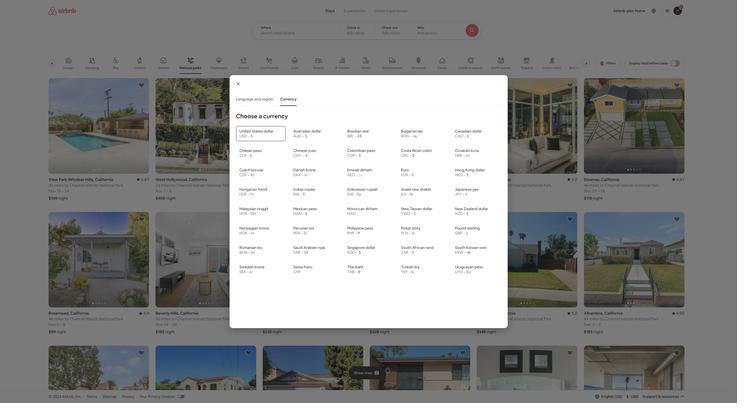 Task type: describe. For each thing, give the bounding box(es) containing it.
3 · from the left
[[119, 394, 120, 399]]

islands inside downey, california 46 miles to channel islands national park nov 23 – 28 $118 night
[[621, 183, 634, 188]]

1 add to wishlist: monterey park, california image from the left
[[138, 350, 145, 356]]

terms link
[[87, 394, 97, 399]]

total
[[641, 61, 648, 66]]

₺
[[412, 269, 414, 274]]

what can we help you find? tab list
[[321, 5, 370, 16]]

to inside the rosemead, california 46 miles to channel islands national park dec 3 – 8 $99 night
[[65, 317, 69, 322]]

add to wishlist: alhambra, california image
[[246, 350, 252, 356]]

peso for uruguayan peso uyu – $u
[[475, 265, 483, 269]]

singapore
[[347, 245, 365, 250]]

caves
[[438, 66, 447, 70]]

tab list inside choose a language and currency element
[[233, 92, 501, 106]]

experiences inside button
[[344, 8, 365, 13]]

australian dollar aud – $
[[293, 129, 321, 138]]

nov inside the beverly hills, california 30 miles to channel islands national park nov 24 – 29 $182 night
[[156, 322, 163, 327]]

peso for chilean peso clp – $
[[253, 148, 262, 153]]

30 inside west hollywood, california 33 miles to channel islands national park dec 25 – 30
[[279, 188, 284, 193]]

swiss franc chf
[[293, 265, 313, 274]]

support
[[643, 394, 658, 399]]

– inside chinese yuan cny – ￥
[[302, 153, 304, 158]]

indian rupee inr – ₹
[[293, 187, 315, 197]]

add to wishlist: lennox, california image
[[353, 350, 359, 356]]

– inside hong kong dollar hkd – $
[[464, 172, 466, 177]]

your
[[139, 394, 147, 399]]

hong
[[455, 168, 465, 172]]

4 · from the left
[[136, 394, 137, 399]]

46 for nov
[[584, 183, 589, 188]]

– inside the alhambra, california 44 miles to channel islands national park dec 3 – 8 $165 night
[[596, 322, 598, 327]]

language and region button
[[233, 94, 276, 104]]

national inside alhambra, california 44 miles to channel islands national park
[[528, 317, 543, 322]]

dollar inside the united states dollar usd – $
[[264, 129, 274, 134]]

new for twd
[[401, 206, 409, 211]]

israeli new shekel ils – ₪
[[401, 187, 431, 197]]

forint
[[258, 187, 268, 192]]

indonesian rupiah idr – rp
[[347, 187, 378, 197]]

hills, inside view park-windsor hills, california 33 miles to channel islands national park nov 19 – 24 $149 night
[[85, 177, 94, 182]]

add to wishlist: view park-windsor hills, california image
[[138, 82, 145, 89]]

languages dialog
[[230, 75, 508, 328]]

malaysian
[[240, 206, 256, 211]]

& for bed
[[576, 66, 579, 70]]

night inside view park-windsor hills, california 33 miles to channel islands national park nov 19 – 24 $149 night
[[58, 196, 68, 201]]

kr for sek – kr
[[250, 269, 253, 274]]

myr
[[240, 211, 247, 216]]

– inside hungarian forint huf – ft
[[248, 192, 250, 197]]

$ inside mexican peso mxn – $
[[305, 211, 307, 216]]

– inside west hollywood, california 33 miles to channel islands national park dec 25 – 30
[[277, 188, 279, 193]]

– inside emirati dirham aed – ﺩ.ﺇ
[[356, 172, 358, 177]]

2 add to wishlist: monterey park, california image from the left
[[460, 350, 466, 356]]

region
[[262, 97, 273, 102]]

ron
[[240, 250, 247, 255]]

miles inside the alhambra, california 44 miles to channel islands national park dec 3 – 8 $165 night
[[590, 317, 599, 322]]

channel inside the gardena, california 38 miles to channel islands national park nov 27 – dec 2
[[391, 183, 406, 188]]

5.0 out of 5 average rating image for vernon, california 39 miles to channel islands national park nov 27 – dec 2
[[568, 177, 578, 182]]

czech koruna czk – kč
[[240, 168, 263, 177]]

– inside japanese yen jpy – ¥
[[462, 192, 464, 197]]

– inside west hollywood, california 34 miles to channel islands national park nov 1 – 8 $400 night
[[166, 188, 168, 193]]

national inside the alhambra, california 44 miles to channel islands national park dec 3 – 8 $165 night
[[635, 317, 650, 322]]

£
[[466, 231, 468, 235]]

– inside the vernon, california 39 miles to channel islands national park nov 27 – dec 2
[[491, 188, 493, 193]]

rp
[[357, 192, 361, 197]]

sol
[[309, 226, 314, 231]]

miles inside alhambra, california 44 miles to channel islands national park
[[483, 317, 492, 322]]

dollar inside new zealand dollar nzd – $
[[479, 206, 488, 211]]

19
[[57, 188, 61, 193]]

bgn
[[401, 134, 409, 138]]

4.97
[[677, 177, 685, 182]]

4.87
[[141, 177, 149, 182]]

national inside the vernon, california 39 miles to channel islands national park nov 27 – dec 2
[[528, 183, 543, 188]]

sitemap
[[102, 394, 117, 399]]

ils
[[401, 192, 406, 197]]

night inside downey, california 46 miles to channel islands national park nov 23 – 28 $118 night
[[593, 196, 603, 201]]

hollywood, for 8
[[166, 177, 188, 182]]

– inside malaysian ringgit myr – rm
[[248, 211, 250, 216]]

– inside saudi arabian riyal sar – sr
[[301, 250, 303, 255]]

– inside 'philippine peso php – ₱'
[[355, 231, 357, 235]]

₪
[[410, 192, 413, 197]]

add to wishlist: downey, california image
[[674, 82, 680, 89]]

islands inside the beverly hills, california 30 miles to channel islands national park nov 24 – 29 $182 night
[[193, 317, 205, 322]]

costa
[[401, 148, 412, 153]]

30 inside the beverly hills, california 30 miles to channel islands national park nov 24 – 29 $182 night
[[156, 317, 160, 322]]

24 inside view park-windsor hills, california 33 miles to channel islands national park nov 19 – 24 $149 night
[[65, 188, 69, 193]]

kr for dkk – kr
[[305, 172, 308, 177]]

singapore dollar sgd – $
[[347, 245, 376, 255]]

miles inside downey, california 46 miles to channel islands national park nov 23 – 28 $118 night
[[590, 183, 599, 188]]

cop
[[347, 153, 355, 158]]

windsor
[[68, 177, 84, 182]]

– inside polish zloty pln – zł
[[409, 231, 411, 235]]

1 · from the left
[[84, 394, 85, 399]]

peso for mexican peso mxn – $
[[309, 206, 317, 211]]

group containing national parks
[[37, 53, 595, 74]]

show map
[[354, 371, 373, 375]]

nzd
[[455, 211, 463, 216]]

islands inside view park-windsor hills, california 33 miles to channel islands national park nov 19 – 24 $149 night
[[86, 183, 98, 188]]

chinese
[[293, 148, 307, 153]]

display total before taxes
[[629, 61, 668, 66]]

– inside the israeli new shekel ils – ₪
[[407, 192, 409, 197]]

lev
[[418, 129, 423, 134]]

– inside australian dollar aud – $
[[302, 134, 304, 138]]

costa rican colon crc – ₡
[[401, 148, 432, 158]]

huf
[[240, 192, 247, 197]]

canadian dollar cad – $
[[455, 129, 482, 138]]

2 · from the left
[[99, 394, 100, 399]]

to inside the alhambra, california 44 miles to channel islands national park dec 3 – 8 $165 night
[[600, 317, 604, 322]]

5.0 out of 5 average rating image for alhambra, california 44 miles to channel islands national park
[[568, 311, 578, 316]]

koruna
[[251, 168, 263, 172]]

24 inside the beverly hills, california 30 miles to channel islands national park nov 24 – 29 $182 night
[[164, 322, 168, 327]]

yuan
[[308, 148, 317, 153]]

lira
[[414, 265, 420, 269]]

4.92 out of 5 average rating image
[[672, 311, 685, 316]]

iconic cities
[[543, 66, 561, 70]]

$165
[[584, 330, 593, 335]]

croatian kuna hrk – kn
[[455, 148, 479, 158]]

38
[[370, 183, 375, 188]]

park inside west hollywood, california 33 miles to channel islands national park dec 25 – 30
[[329, 183, 338, 188]]

hills, inside the beverly hills, california 30 miles to channel islands national park nov 24 – 29 $182 night
[[171, 311, 179, 316]]

chilean peso clp – $
[[240, 148, 262, 158]]

₹
[[303, 192, 305, 197]]

dirham for emirati dirham aed – ﺩ.ﺇ
[[360, 168, 372, 172]]

aed
[[347, 172, 355, 177]]

– inside romanian leu ron – lei
[[248, 250, 250, 255]]

krone for danish krone dkk – kr
[[306, 168, 316, 172]]

park inside downey, california 46 miles to channel islands national park nov 23 – 28 $118 night
[[651, 183, 659, 188]]

– inside downey, california 46 miles to channel islands national park nov 23 – 28 $118 night
[[598, 188, 600, 193]]

hungarian
[[240, 187, 257, 192]]

vernon, california 39 miles to channel islands national park nov 27 – dec 2
[[477, 177, 552, 193]]

hollywood, for 30
[[274, 177, 295, 182]]

israeli
[[401, 187, 411, 192]]

1 privacy from the left
[[122, 394, 134, 399]]

polish
[[401, 226, 411, 231]]

1 vertical spatial usd
[[631, 394, 639, 399]]

channel inside the vernon, california 39 miles to channel islands national park nov 27 – dec 2
[[498, 183, 513, 188]]

national inside view park-windsor hills, california 33 miles to channel islands national park nov 19 – 24 $149 night
[[99, 183, 114, 188]]

4.9
[[143, 311, 149, 316]]

8 for alhambra, california 44 miles to channel islands national park dec 3 – 8 $165 night
[[599, 322, 601, 327]]

channel inside west hollywood, california 34 miles to channel islands national park nov 1 – 8 $400 night
[[177, 183, 192, 188]]

rupiah
[[367, 187, 378, 192]]

– inside peruvian sol pen – s/
[[301, 231, 303, 235]]

nov inside view park-windsor hills, california 33 miles to channel islands national park nov 19 – 24 $149 night
[[49, 188, 56, 193]]

spaces
[[472, 66, 483, 70]]

kč
[[251, 172, 255, 177]]

terms · sitemap · privacy
[[87, 394, 134, 399]]

islands inside alhambra, california 44 miles to channel islands national park
[[514, 317, 527, 322]]

south for zar
[[401, 245, 412, 250]]

nov inside the gardena, california 38 miles to channel islands national park nov 27 – dec 2
[[370, 188, 377, 193]]

canadian
[[455, 129, 472, 134]]

stays tab panel
[[252, 22, 496, 39]]

add to wishlist: alhambra, california image for 5.0
[[567, 216, 573, 223]]

& for support
[[658, 394, 661, 399]]

add to wishlist: west hollywood, california image
[[674, 350, 680, 356]]

support & resources
[[643, 394, 679, 399]]

english (us)
[[602, 394, 622, 399]]

ﺩ.ﺇ
[[359, 172, 362, 177]]

nov inside the vernon, california 39 miles to channel islands national park nov 27 – dec 2
[[477, 188, 484, 193]]

– inside south african rand zar – r
[[409, 250, 411, 255]]

online
[[374, 8, 386, 13]]

rooms
[[313, 66, 324, 70]]

language
[[236, 97, 254, 102]]

profile element
[[421, 0, 685, 22]]

27 for 38
[[378, 188, 383, 193]]

$ inside new taiwan dollar twd – $
[[414, 211, 416, 216]]

thai baht thb – ฿
[[347, 265, 364, 274]]

gardena, california 38 miles to channel islands national park nov 27 – dec 2
[[370, 177, 445, 193]]

miles inside west hollywood, california 33 miles to channel islands national park dec 25 – 30
[[268, 183, 278, 188]]

creative spaces
[[459, 66, 483, 70]]

new for nzd
[[455, 206, 463, 211]]

dec inside the gardena, california 38 miles to channel islands national park nov 27 – dec 2
[[386, 188, 394, 193]]

none search field containing stays
[[252, 0, 496, 39]]

4.9 out of 5 average rating image
[[139, 311, 149, 316]]

– inside uruguayan peso uyu – $u
[[464, 269, 466, 274]]

44 for alhambra, california 44 miles to channel islands national park dec 3 – 8 $165 night
[[584, 317, 589, 322]]

8 for rosemead, california 46 miles to channel islands national park dec 3 – 8 $99 night
[[63, 322, 65, 327]]

national parks
[[180, 66, 201, 70]]

euro eur – €
[[401, 168, 414, 177]]

currency button
[[278, 94, 299, 104]]

$ inside new zealand dollar nzd – $
[[467, 211, 469, 216]]

taiwan
[[410, 206, 422, 211]]

23
[[592, 188, 597, 193]]

colombian
[[347, 148, 366, 153]]

nov inside downey, california 46 miles to channel islands national park nov 23 – 28 $118 night
[[584, 188, 591, 193]]

$ inside colombian peso cop – $
[[359, 153, 361, 158]]

r$
[[357, 134, 362, 138]]

breakfasts
[[579, 66, 595, 70]]

islands inside west hollywood, california 34 miles to channel islands national park nov 1 – 8 $400 night
[[193, 183, 205, 188]]

peso for philippine peso php – ₱
[[365, 226, 373, 231]]

sitemap link
[[102, 394, 117, 399]]

national inside the rosemead, california 46 miles to channel islands national park dec 3 – 8 $99 night
[[99, 317, 115, 322]]

choose
[[236, 112, 257, 120]]

zealand
[[464, 206, 478, 211]]

– inside the rosemead, california 46 miles to channel islands national park dec 3 – 8 $99 night
[[60, 322, 62, 327]]

25
[[271, 188, 276, 193]]

add to wishlist: vernon, california image
[[567, 82, 573, 89]]

– inside new zealand dollar nzd – $
[[464, 211, 466, 216]]

california inside the vernon, california 39 miles to channel islands national park nov 27 – dec 2
[[493, 177, 511, 182]]

to inside the vernon, california 39 miles to channel islands national park nov 27 – dec 2
[[493, 183, 497, 188]]

national inside the gardena, california 38 miles to channel islands national park nov 27 – dec 2
[[420, 183, 436, 188]]

islands inside the rosemead, california 46 miles to channel islands national park dec 3 – 8 $99 night
[[86, 317, 98, 322]]

choices
[[161, 394, 175, 399]]

luxe
[[291, 66, 299, 70]]

a-frames
[[335, 66, 350, 70]]

$ inside hong kong dollar hkd – $
[[467, 172, 469, 177]]



Task type: vqa. For each thing, say whether or not it's contained in the screenshot.
"Google" image
no



Task type: locate. For each thing, give the bounding box(es) containing it.
peruvian
[[293, 226, 308, 231]]

new left zealand
[[455, 206, 463, 211]]

$149 inside view park-windsor hills, california 33 miles to channel islands national park nov 19 – 24 $149 night
[[49, 196, 57, 201]]

$99
[[49, 330, 56, 335]]

miles down gardena,
[[375, 183, 385, 188]]

24 left 29
[[164, 322, 168, 327]]

dec inside the vernon, california 39 miles to channel islands national park nov 27 – dec 2
[[493, 188, 501, 193]]

bulgarian
[[401, 129, 417, 134]]

30 right 25
[[279, 188, 284, 193]]

1 44 from the left
[[477, 317, 482, 322]]

2 for vernon,
[[502, 188, 504, 193]]

downey, california 46 miles to channel islands national park nov 23 – 28 $118 night
[[584, 177, 659, 201]]

27 for 39
[[485, 188, 490, 193]]

danish
[[293, 168, 305, 172]]

46 inside downey, california 46 miles to channel islands national park nov 23 – 28 $118 night
[[584, 183, 589, 188]]

alhambra, for alhambra, california 44 miles to channel islands national park
[[477, 311, 497, 316]]

– inside swedish krona sek – kr
[[247, 269, 249, 274]]

alhambra, california 44 miles to channel islands national park
[[477, 311, 552, 322]]

resources
[[662, 394, 679, 399]]

night inside west hollywood, california 34 miles to channel islands national park nov 1 – 8 $400 night
[[166, 196, 176, 201]]

2 horizontal spatial 8
[[599, 322, 601, 327]]

group
[[37, 53, 595, 74], [49, 78, 149, 174], [156, 78, 256, 174], [263, 78, 363, 174], [370, 78, 471, 174], [477, 78, 678, 174], [584, 78, 685, 174], [49, 212, 149, 308], [156, 212, 256, 308], [263, 212, 363, 308], [370, 212, 471, 308], [477, 212, 578, 308], [584, 212, 685, 308], [49, 346, 149, 403], [156, 346, 256, 403], [263, 346, 363, 403], [370, 346, 471, 403], [477, 346, 578, 403], [584, 346, 685, 403]]

nov left 19
[[49, 188, 56, 193]]

lei
[[251, 250, 255, 255]]

0 horizontal spatial hills,
[[85, 177, 94, 182]]

desert
[[239, 66, 249, 70]]

inc.
[[75, 394, 82, 399]]

tab list containing language and region
[[233, 92, 501, 106]]

0 horizontal spatial south
[[401, 245, 412, 250]]

1 new from the left
[[401, 206, 409, 211]]

1 vertical spatial $149
[[477, 330, 486, 335]]

sgd
[[347, 250, 355, 255]]

0 horizontal spatial experiences
[[344, 8, 365, 13]]

channel inside west hollywood, california 33 miles to channel islands national park dec 25 – 30
[[284, 183, 299, 188]]

swiss
[[293, 265, 303, 269]]

nov down 38
[[370, 188, 377, 193]]

alhambra, california 44 miles to channel islands national park dec 3 – 8 $165 night
[[584, 311, 659, 335]]

1 horizontal spatial south
[[455, 245, 465, 250]]

pln
[[401, 231, 408, 235]]

peso right mexican at the left bottom
[[309, 206, 317, 211]]

1 vertical spatial krone
[[259, 226, 269, 231]]

0 horizontal spatial hollywood,
[[166, 177, 188, 182]]

– inside the gardena, california 38 miles to channel islands national park nov 27 – dec 2
[[383, 188, 385, 193]]

add to wishlist: hawthorne, california image
[[567, 350, 573, 356]]

4.87 out of 5 average rating image
[[137, 177, 149, 182]]

krone right danish
[[306, 168, 316, 172]]

park inside the vernon, california 39 miles to channel islands national park nov 27 – dec 2
[[544, 183, 552, 188]]

1 horizontal spatial experiences
[[386, 8, 407, 13]]

0 vertical spatial hills,
[[85, 177, 94, 182]]

california
[[95, 177, 113, 182], [189, 177, 207, 182], [388, 177, 407, 182], [493, 177, 511, 182], [296, 177, 314, 182], [601, 177, 620, 182], [70, 311, 89, 316], [180, 311, 199, 316], [497, 311, 516, 316], [605, 311, 623, 316]]

channel inside view park-windsor hills, california 33 miles to channel islands national park nov 19 – 24 $149 night
[[69, 183, 85, 188]]

dec left ils
[[386, 188, 394, 193]]

1 add to wishlist: alhambra, california image from the left
[[567, 216, 573, 223]]

5.0 out of 5 average rating image
[[568, 177, 578, 182], [568, 311, 578, 316]]

1 33 from the left
[[49, 183, 53, 188]]

1 5.0 out of 5 average rating image from the top
[[568, 177, 578, 182]]

south inside south african rand zar – r
[[401, 245, 412, 250]]

0 horizontal spatial west
[[156, 177, 166, 182]]

night inside the beverly hills, california 30 miles to channel islands national park nov 24 – 29 $182 night
[[165, 330, 175, 335]]

1 horizontal spatial 8
[[169, 188, 172, 193]]

tropical
[[521, 66, 533, 70]]

2 inside the vernon, california 39 miles to channel islands national park nov 27 – dec 2
[[502, 188, 504, 193]]

peso right the $u
[[475, 265, 483, 269]]

kr inside danish krone dkk – kr
[[305, 172, 308, 177]]

1 horizontal spatial 24
[[164, 322, 168, 327]]

dec inside the alhambra, california 44 miles to channel islands national park dec 3 – 8 $165 night
[[584, 322, 592, 327]]

0 horizontal spatial 44
[[477, 317, 482, 322]]

0 horizontal spatial 33
[[49, 183, 53, 188]]

alhambra, inside alhambra, california 44 miles to channel islands national park
[[477, 311, 497, 316]]

4.92
[[677, 311, 685, 316]]

dollar inside canadian dollar cad – $
[[472, 129, 482, 134]]

0 horizontal spatial krone
[[259, 226, 269, 231]]

mxn
[[293, 211, 302, 216]]

2 2 from the left
[[502, 188, 504, 193]]

national inside west hollywood, california 33 miles to channel islands national park dec 25 – 30
[[313, 183, 329, 188]]

where
[[261, 26, 271, 30]]

0 vertical spatial $149
[[49, 196, 57, 201]]

to inside west hollywood, california 33 miles to channel islands national park dec 25 – 30
[[279, 183, 283, 188]]

2 privacy from the left
[[148, 394, 161, 399]]

dirham inside emirati dirham aed – ﺩ.ﺇ
[[360, 168, 372, 172]]

1 horizontal spatial 33
[[263, 183, 267, 188]]

hills, right windsor on the top left of the page
[[85, 177, 94, 182]]

0 vertical spatial 24
[[65, 188, 69, 193]]

0 horizontal spatial $149
[[49, 196, 57, 201]]

0 vertical spatial usd
[[240, 134, 247, 138]]

downey,
[[584, 177, 601, 182]]

peso right chilean
[[253, 148, 262, 153]]

west up forint
[[263, 177, 273, 182]]

0 horizontal spatial &
[[576, 66, 579, 70]]

grand pianos
[[382, 66, 403, 70]]

4.97 out of 5 average rating image
[[672, 177, 685, 182]]

1 vertical spatial 30
[[156, 317, 160, 322]]

$ right the aud
[[305, 134, 307, 138]]

turkish
[[401, 265, 414, 269]]

1 horizontal spatial add to wishlist: alhambra, california image
[[674, 216, 680, 223]]

castles
[[134, 66, 145, 70]]

show
[[354, 371, 364, 375]]

new
[[412, 187, 419, 192]]

– inside view park-windsor hills, california 33 miles to channel islands national park nov 19 – 24 $149 night
[[62, 188, 64, 193]]

new left the taiwan
[[401, 206, 409, 211]]

view
[[49, 177, 58, 182]]

– inside brazilian real brl – r$
[[355, 134, 357, 138]]

0 vertical spatial 30
[[279, 188, 284, 193]]

west for 33
[[263, 177, 273, 182]]

3 for $165
[[593, 322, 595, 327]]

dollar right "australian"
[[312, 129, 321, 134]]

1 vertical spatial 5.0 out of 5 average rating image
[[568, 311, 578, 316]]

44 inside alhambra, california 44 miles to channel islands national park
[[477, 317, 482, 322]]

emirati dirham aed – ﺩ.ﺇ
[[347, 168, 372, 177]]

nov left 23
[[584, 188, 591, 193]]

0 vertical spatial krone
[[306, 168, 316, 172]]

8 inside the rosemead, california 46 miles to channel islands national park dec 3 – 8 $99 night
[[63, 322, 65, 327]]

27 right the rupiah
[[378, 188, 383, 193]]

2 5.0 out of 5 average rating image from the top
[[568, 311, 578, 316]]

8 inside west hollywood, california 34 miles to channel islands national park nov 1 – 8 $400 night
[[169, 188, 172, 193]]

leu
[[257, 245, 263, 250]]

1 horizontal spatial hollywood,
[[274, 177, 295, 182]]

46 down downey,
[[584, 183, 589, 188]]

– inside pound sterling gbp – £
[[463, 231, 465, 235]]

0 horizontal spatial 8
[[63, 322, 65, 327]]

kr right dkk
[[305, 172, 308, 177]]

1 horizontal spatial krone
[[306, 168, 316, 172]]

– inside norwegian krone nok – kr
[[248, 231, 250, 235]]

hkd
[[455, 172, 463, 177]]

miles inside the gardena, california 38 miles to channel islands national park nov 27 – dec 2
[[375, 183, 385, 188]]

south left "r"
[[401, 245, 412, 250]]

to inside the gardena, california 38 miles to channel islands national park nov 27 – dec 2
[[386, 183, 390, 188]]

miles up 19
[[54, 183, 64, 188]]

1 west from the left
[[156, 177, 166, 182]]

to
[[64, 183, 69, 188], [172, 183, 176, 188], [386, 183, 390, 188], [493, 183, 497, 188], [279, 183, 283, 188], [600, 183, 604, 188], [65, 317, 69, 322], [172, 317, 176, 322], [493, 317, 497, 322], [600, 317, 604, 322]]

rupee
[[305, 187, 315, 192]]

1 horizontal spatial 2
[[502, 188, 504, 193]]

a
[[259, 112, 262, 120]]

miles down rosemead,
[[54, 317, 64, 322]]

· right terms
[[99, 394, 100, 399]]

3 for $99
[[57, 322, 59, 327]]

usd up chilean
[[240, 134, 247, 138]]

dollar right canadian
[[472, 129, 482, 134]]

0 horizontal spatial 46
[[49, 317, 53, 322]]

0 horizontal spatial add to wishlist: alhambra, california image
[[567, 216, 573, 223]]

0 vertical spatial 5.0 out of 5 average rating image
[[568, 177, 578, 182]]

1 2 from the left
[[395, 188, 397, 193]]

dec inside west hollywood, california 33 miles to channel islands national park dec 25 – 30
[[263, 188, 270, 193]]

miles inside the vernon, california 39 miles to channel islands national park nov 27 – dec 2
[[483, 183, 492, 188]]

4.78
[[462, 177, 471, 182]]

california inside west hollywood, california 33 miles to channel islands national park dec 25 – 30
[[296, 177, 314, 182]]

33 inside view park-windsor hills, california 33 miles to channel islands national park nov 19 – 24 $149 night
[[49, 183, 53, 188]]

choose a language and currency element
[[233, 92, 505, 283]]

peso right ₱
[[365, 226, 373, 231]]

channel inside the alhambra, california 44 miles to channel islands national park dec 3 – 8 $165 night
[[605, 317, 620, 322]]

west for 34
[[156, 177, 166, 182]]

kr inside swedish krona sek – kr
[[250, 269, 253, 274]]

alhambra, for alhambra, california 44 miles to channel islands national park dec 3 – 8 $165 night
[[584, 311, 604, 316]]

1 horizontal spatial privacy
[[148, 394, 161, 399]]

miles up 1
[[161, 183, 171, 188]]

0 horizontal spatial 30
[[156, 317, 160, 322]]

27 inside the gardena, california 38 miles to channel islands national park nov 27 – dec 2
[[378, 188, 383, 193]]

dirham inside moroccan dirham mad
[[366, 206, 378, 211]]

$ inside "chilean peso clp – $"
[[250, 153, 252, 158]]

miles down vernon,
[[483, 183, 492, 188]]

29
[[172, 322, 177, 327]]

0 horizontal spatial 24
[[65, 188, 69, 193]]

0 horizontal spatial 3
[[57, 322, 59, 327]]

0 vertical spatial &
[[576, 66, 579, 70]]

park
[[115, 183, 123, 188], [222, 183, 231, 188], [437, 183, 445, 188], [544, 183, 552, 188], [329, 183, 338, 188], [651, 183, 659, 188], [115, 317, 123, 322], [223, 317, 231, 322], [544, 317, 552, 322], [651, 317, 659, 322]]

south
[[401, 245, 412, 250], [455, 245, 465, 250]]

3 up "$165"
[[593, 322, 595, 327]]

$235 night
[[263, 330, 282, 335]]

0 horizontal spatial 2
[[395, 188, 397, 193]]

– inside "chilean peso clp – $"
[[247, 153, 249, 158]]

park inside the alhambra, california 44 miles to channel islands national park dec 3 – 8 $165 night
[[651, 317, 659, 322]]

national inside downey, california 46 miles to channel islands national park nov 23 – 28 $118 night
[[635, 183, 650, 188]]

dec up "$165"
[[584, 322, 592, 327]]

colon
[[423, 148, 432, 153]]

1 horizontal spatial 44
[[584, 317, 589, 322]]

1 horizontal spatial alhambra,
[[584, 311, 604, 316]]

park inside the rosemead, california 46 miles to channel islands national park dec 3 – 8 $99 night
[[115, 317, 123, 322]]

alhambra, up "$165"
[[584, 311, 604, 316]]

· left privacy link
[[119, 394, 120, 399]]

Where field
[[261, 30, 331, 35]]

krw
[[455, 250, 464, 255]]

0 vertical spatial dirham
[[360, 168, 372, 172]]

1 horizontal spatial new
[[455, 206, 463, 211]]

0 horizontal spatial add to wishlist: monterey park, california image
[[138, 350, 145, 356]]

1 horizontal spatial 30
[[279, 188, 284, 193]]

clp
[[240, 153, 246, 158]]

46 down rosemead,
[[49, 317, 53, 322]]

polish zloty pln – zł
[[401, 226, 421, 235]]

– inside thai baht thb – ฿
[[356, 269, 357, 274]]

2 alhambra, from the left
[[584, 311, 604, 316]]

krone
[[306, 168, 316, 172], [259, 226, 269, 231]]

dollar right zealand
[[479, 206, 488, 211]]

dec up '$99'
[[49, 322, 56, 327]]

0 vertical spatial kr
[[305, 172, 308, 177]]

krone inside norwegian krone nok – kr
[[259, 226, 269, 231]]

new inside new taiwan dollar twd – $
[[401, 206, 409, 211]]

show map button
[[349, 367, 384, 379]]

– inside danish krone dkk – kr
[[302, 172, 304, 177]]

hollywood, inside west hollywood, california 34 miles to channel islands national park nov 1 – 8 $400 night
[[166, 177, 188, 182]]

experiences right the stays button
[[344, 8, 365, 13]]

0 horizontal spatial alhambra,
[[477, 311, 497, 316]]

new inside new zealand dollar nzd – $
[[455, 206, 463, 211]]

dec right yen
[[493, 188, 501, 193]]

krone for norwegian krone nok – kr
[[259, 226, 269, 231]]

to inside view park-windsor hills, california 33 miles to channel islands national park nov 19 – 24 $149 night
[[64, 183, 69, 188]]

$ right cop
[[359, 153, 361, 158]]

cities
[[553, 66, 561, 70]]

& right "bed"
[[576, 66, 579, 70]]

nov up $182
[[156, 322, 163, 327]]

peso for colombian peso cop – $
[[367, 148, 376, 153]]

1 horizontal spatial add to wishlist: monterey park, california image
[[460, 350, 466, 356]]

dec inside the rosemead, california 46 miles to channel islands national park dec 3 – 8 $99 night
[[49, 322, 56, 327]]

try
[[401, 269, 408, 274]]

44 for alhambra, california 44 miles to channel islands national park
[[477, 317, 482, 322]]

privacy right your
[[148, 394, 161, 399]]

islands inside the alhambra, california 44 miles to channel islands national park dec 3 – 8 $165 night
[[621, 317, 634, 322]]

r
[[412, 250, 414, 255]]

west up 34
[[156, 177, 166, 182]]

stays
[[325, 8, 335, 13]]

1 vertical spatial kr
[[251, 231, 255, 235]]

$ right mxn
[[305, 211, 307, 216]]

jpy
[[455, 192, 462, 197]]

1 3 from the left
[[57, 322, 59, 327]]

– inside bulgarian lev bgn – лв.
[[410, 134, 412, 138]]

privacy left your
[[122, 394, 134, 399]]

2 vertical spatial kr
[[250, 269, 253, 274]]

44 up "$165"
[[584, 317, 589, 322]]

1 horizontal spatial $149
[[477, 330, 486, 335]]

0 horizontal spatial 27
[[378, 188, 383, 193]]

to inside downey, california 46 miles to channel islands national park nov 23 – 28 $118 night
[[600, 183, 604, 188]]

kr for nok – kr
[[251, 231, 255, 235]]

None search field
[[252, 0, 496, 39]]

alhambra, up $149 night
[[477, 311, 497, 316]]

miles up 25
[[268, 183, 278, 188]]

swedish krona sek – kr
[[240, 265, 264, 274]]

0 horizontal spatial usd
[[240, 134, 247, 138]]

$ right (us)
[[627, 394, 629, 399]]

experiences right online
[[386, 8, 407, 13]]

kr
[[305, 172, 308, 177], [251, 231, 255, 235], [250, 269, 253, 274]]

california inside the gardena, california 38 miles to channel islands national park nov 27 – dec 2
[[388, 177, 407, 182]]

miles down beverly
[[161, 317, 171, 322]]

· left your
[[136, 394, 137, 399]]

krone right norwegian
[[259, 226, 269, 231]]

nov left 1
[[156, 188, 163, 193]]

online experiences
[[374, 8, 407, 13]]

3
[[57, 322, 59, 327], [593, 322, 595, 327]]

–
[[248, 134, 250, 138], [302, 134, 304, 138], [355, 134, 357, 138], [410, 134, 412, 138], [464, 134, 466, 138], [247, 153, 249, 158], [302, 153, 304, 158], [356, 153, 358, 158], [410, 153, 412, 158], [463, 153, 465, 158], [248, 172, 250, 177], [302, 172, 304, 177], [356, 172, 358, 177], [409, 172, 411, 177], [464, 172, 466, 177], [62, 188, 64, 193], [166, 188, 168, 193], [383, 188, 385, 193], [491, 188, 493, 193], [277, 188, 279, 193], [598, 188, 600, 193], [248, 192, 250, 197], [300, 192, 302, 197], [354, 192, 356, 197], [407, 192, 409, 197], [462, 192, 464, 197], [248, 211, 250, 216], [303, 211, 304, 216], [411, 211, 413, 216], [464, 211, 466, 216], [248, 231, 250, 235], [301, 231, 303, 235], [355, 231, 357, 235], [409, 231, 411, 235], [463, 231, 465, 235], [248, 250, 250, 255], [301, 250, 303, 255], [356, 250, 358, 255], [409, 250, 411, 255], [464, 250, 466, 255], [247, 269, 249, 274], [356, 269, 357, 274], [409, 269, 411, 274], [464, 269, 466, 274], [60, 322, 62, 327], [169, 322, 171, 327], [596, 322, 598, 327]]

1 hollywood, from the left
[[166, 177, 188, 182]]

2 44 from the left
[[584, 317, 589, 322]]

dkk
[[293, 172, 301, 177]]

zł
[[412, 231, 414, 235]]

1 horizontal spatial 46
[[584, 183, 589, 188]]

1 vertical spatial &
[[658, 394, 661, 399]]

0 horizontal spatial new
[[401, 206, 409, 211]]

dirham right the moroccan
[[366, 206, 378, 211]]

33 inside west hollywood, california 33 miles to channel islands national park dec 25 – 30
[[263, 183, 267, 188]]

your privacy choices
[[139, 394, 175, 399]]

– inside south korean won krw – ₩
[[464, 250, 466, 255]]

$ up chilean
[[251, 134, 253, 138]]

tab list
[[233, 92, 501, 106]]

display
[[629, 61, 640, 66]]

kn
[[466, 153, 470, 158]]

play
[[113, 66, 119, 70]]

$328
[[370, 330, 379, 335]]

$ right hkd
[[467, 172, 469, 177]]

earth
[[492, 66, 500, 70]]

dollar right states
[[264, 129, 274, 134]]

south left ₩ at right
[[455, 245, 465, 250]]

– inside singapore dollar sgd – $
[[356, 250, 358, 255]]

peso inside mexican peso mxn – $
[[309, 206, 317, 211]]

sr
[[304, 250, 308, 255]]

0 horizontal spatial privacy
[[122, 394, 134, 399]]

add to wishlist: monterey park, california image
[[138, 350, 145, 356], [460, 350, 466, 356]]

2 27 from the left
[[485, 188, 490, 193]]

currency
[[263, 112, 288, 120]]

kr right the nok
[[251, 231, 255, 235]]

1 horizontal spatial &
[[658, 394, 661, 399]]

1 horizontal spatial usd
[[631, 394, 639, 399]]

colombian peso cop – $
[[347, 148, 376, 158]]

dec left 25
[[263, 188, 270, 193]]

channel inside the beverly hills, california 30 miles to channel islands national park nov 24 – 29 $182 night
[[177, 317, 192, 322]]

$ right clp
[[250, 153, 252, 158]]

dollar right the taiwan
[[423, 206, 433, 211]]

27 inside the vernon, california 39 miles to channel islands national park nov 27 – dec 2
[[485, 188, 490, 193]]

dollar right "kong"
[[475, 168, 485, 172]]

0 vertical spatial 46
[[584, 183, 589, 188]]

dirham for moroccan dirham mad
[[366, 206, 378, 211]]

uruguayan peso uyu – $u
[[455, 265, 483, 274]]

czk
[[240, 172, 247, 177]]

– inside czech koruna czk – kč
[[248, 172, 250, 177]]

miles up 23
[[590, 183, 599, 188]]

2 add to wishlist: alhambra, california image from the left
[[674, 216, 680, 223]]

2 experiences from the left
[[386, 8, 407, 13]]

african
[[412, 245, 425, 250]]

5.0 for vernon, california 39 miles to channel islands national park nov 27 – dec 2
[[572, 177, 578, 182]]

add to wishlist: alhambra, california image
[[567, 216, 573, 223], [674, 216, 680, 223]]

california inside west hollywood, california 34 miles to channel islands national park nov 1 – 8 $400 night
[[189, 177, 207, 182]]

24 right 19
[[65, 188, 69, 193]]

peruvian sol pen – s/
[[293, 226, 314, 235]]

2 new from the left
[[455, 206, 463, 211]]

national
[[180, 66, 192, 70], [99, 183, 114, 188], [206, 183, 222, 188], [420, 183, 436, 188], [528, 183, 543, 188], [313, 183, 329, 188], [635, 183, 650, 188], [99, 317, 115, 322], [206, 317, 222, 322], [528, 317, 543, 322], [635, 317, 650, 322]]

1 vertical spatial 24
[[164, 322, 168, 327]]

– inside the united states dollar usd – $
[[248, 134, 250, 138]]

miles inside the beverly hills, california 30 miles to channel islands national park nov 24 – 29 $182 night
[[161, 317, 171, 322]]

nov down 39
[[477, 188, 484, 193]]

1 27 from the left
[[378, 188, 383, 193]]

$118
[[584, 196, 592, 201]]

california inside view park-windsor hills, california 33 miles to channel islands national park nov 19 – 24 $149 night
[[95, 177, 113, 182]]

dirham up 5.0 out of 5 average rating image in the top left of the page
[[360, 168, 372, 172]]

2 hollywood, from the left
[[274, 177, 295, 182]]

turkish lira try – ₺
[[401, 265, 420, 274]]

map
[[365, 371, 373, 375]]

$ right sgd
[[359, 250, 361, 255]]

– inside new taiwan dollar twd – $
[[411, 211, 413, 216]]

peso inside 'philippine peso php – ₱'
[[365, 226, 373, 231]]

1 horizontal spatial west
[[263, 177, 273, 182]]

kr inside norwegian krone nok – kr
[[251, 231, 255, 235]]

2 3 from the left
[[593, 322, 595, 327]]

1 south from the left
[[401, 245, 412, 250]]

dollar right singapore at the bottom of page
[[366, 245, 376, 250]]

₡
[[413, 153, 415, 158]]

2 west from the left
[[263, 177, 273, 182]]

44 up $149 night
[[477, 317, 482, 322]]

pen
[[293, 231, 300, 235]]

miles up $149 night
[[483, 317, 492, 322]]

1 horizontal spatial 3
[[593, 322, 595, 327]]

1 alhambra, from the left
[[477, 311, 497, 316]]

1 vertical spatial 46
[[49, 317, 53, 322]]

46 for dec
[[49, 317, 53, 322]]

44
[[477, 317, 482, 322], [584, 317, 589, 322]]

baht
[[356, 265, 364, 269]]

& inside group
[[576, 66, 579, 70]]

$ right nzd
[[467, 211, 469, 216]]

2 south from the left
[[455, 245, 465, 250]]

3 down rosemead,
[[57, 322, 59, 327]]

dollar inside hong kong dollar hkd – $
[[475, 168, 485, 172]]

$ right cad
[[467, 134, 469, 138]]

– inside the beverly hills, california 30 miles to channel islands national park nov 24 – 29 $182 night
[[169, 322, 171, 327]]

experiences button
[[339, 5, 370, 16]]

5.0 for alhambra, california 44 miles to channel islands national park
[[572, 311, 578, 316]]

– inside croatian kuna hrk – kn
[[463, 153, 465, 158]]

· right the inc.
[[84, 394, 85, 399]]

30 down beverly
[[156, 317, 160, 322]]

1 horizontal spatial hills,
[[171, 311, 179, 316]]

brazilian
[[347, 129, 362, 134]]

2 33 from the left
[[263, 183, 267, 188]]

1 experiences from the left
[[344, 8, 365, 13]]

usd inside the united states dollar usd – $
[[240, 134, 247, 138]]

brazilian real brl – r$
[[347, 129, 369, 138]]

$ inside canadian dollar cad – $
[[467, 134, 469, 138]]

view park-windsor hills, california 33 miles to channel islands national park nov 19 – 24 $149 night
[[49, 177, 123, 201]]

national inside the beverly hills, california 30 miles to channel islands national park nov 24 – 29 $182 night
[[206, 317, 222, 322]]

1 vertical spatial dirham
[[366, 206, 378, 211]]

peso right colombian
[[367, 148, 376, 153]]

miles up "$165"
[[590, 317, 599, 322]]

& right the support at the bottom right of page
[[658, 394, 661, 399]]

$ right twd
[[414, 211, 416, 216]]

add to wishlist: rosemead, california image
[[138, 216, 145, 223]]

5.0 out of 5 average rating image
[[353, 177, 363, 182]]

kr right the sek
[[250, 269, 253, 274]]

california inside alhambra, california 44 miles to channel islands national park
[[497, 311, 516, 316]]

add to wishlist: alhambra, california image for 4.92
[[674, 216, 680, 223]]

terms
[[87, 394, 97, 399]]

to inside the beverly hills, california 30 miles to channel islands national park nov 24 – 29 $182 night
[[172, 317, 176, 322]]

1 horizontal spatial 27
[[485, 188, 490, 193]]

treehouses
[[210, 66, 228, 70]]

hills, up 29
[[171, 311, 179, 316]]

sek
[[240, 269, 246, 274]]

miles inside west hollywood, california 34 miles to channel islands national park nov 1 – 8 $400 night
[[161, 183, 171, 188]]

1 vertical spatial hills,
[[171, 311, 179, 316]]

usd left the support at the bottom right of page
[[631, 394, 639, 399]]

english (us) button
[[595, 394, 622, 399]]

2023
[[53, 394, 61, 399]]

2 for gardena,
[[395, 188, 397, 193]]

south for krw
[[455, 245, 465, 250]]

night
[[58, 196, 68, 201], [166, 196, 176, 201], [593, 196, 603, 201], [57, 330, 66, 335], [165, 330, 175, 335], [380, 330, 390, 335], [487, 330, 496, 335], [273, 330, 282, 335], [594, 330, 603, 335]]

27 down vernon,
[[485, 188, 490, 193]]



